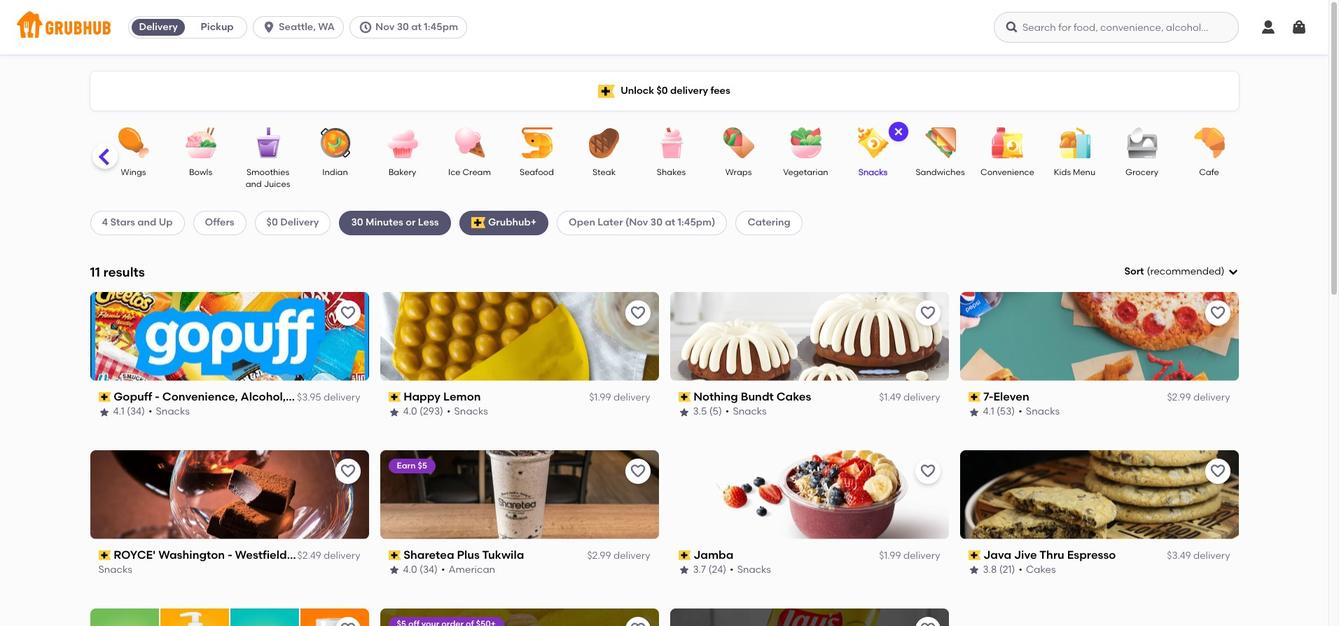 Task type: vqa. For each thing, say whether or not it's contained in the screenshot.
Sharetea Plus Tukwila's subscription pass image
yes



Task type: locate. For each thing, give the bounding box(es) containing it.
4.0 down happy
[[403, 406, 417, 418]]

alcohol,
[[241, 390, 286, 403]]

$2.99 for 7-eleven
[[1167, 392, 1191, 404]]

seattle,
[[279, 21, 316, 33]]

30
[[397, 21, 409, 33], [351, 217, 363, 229], [651, 217, 663, 229]]

subscription pass image left royce'
[[98, 551, 111, 560]]

menu
[[1073, 167, 1096, 177]]

grocery
[[1126, 167, 1159, 177]]

0 horizontal spatial 4.1
[[113, 406, 124, 418]]

subscription pass image for happy lemon
[[388, 392, 401, 402]]

3.8
[[983, 564, 997, 576]]

0 horizontal spatial $2.99 delivery
[[587, 550, 650, 562]]

subscription pass image
[[98, 392, 111, 402], [678, 392, 691, 402], [678, 551, 691, 560], [968, 551, 981, 560]]

less
[[418, 217, 439, 229]]

1 horizontal spatial (34)
[[420, 564, 438, 576]]

• snacks down eleven at the right of page
[[1019, 406, 1060, 418]]

0 vertical spatial $2.99
[[1167, 392, 1191, 404]]

save this restaurant image
[[339, 305, 356, 321], [919, 305, 936, 321], [1209, 305, 1226, 321], [919, 463, 936, 480], [629, 621, 646, 626], [919, 621, 936, 626]]

snacks down lemon at left bottom
[[454, 406, 488, 418]]

grubhub plus flag logo image
[[598, 84, 615, 98], [471, 217, 485, 229]]

wraps image
[[714, 127, 763, 158]]

wraps
[[725, 167, 752, 177]]

1 vertical spatial $1.99
[[879, 550, 901, 562]]

4.1 down 7-
[[983, 406, 995, 418]]

at
[[411, 21, 422, 33], [665, 217, 675, 229]]

save this restaurant button for gopuff - convenience, alcohol, & more logo
[[335, 300, 360, 326]]

subscription pass image left gopuff
[[98, 392, 111, 402]]

pickup
[[201, 21, 234, 33]]

1 horizontal spatial $0
[[657, 85, 668, 97]]

kids menu
[[1054, 167, 1096, 177]]

4
[[102, 217, 108, 229]]

• down sharetea
[[441, 564, 445, 576]]

save this restaurant button for 7-eleven logo
[[1205, 300, 1230, 326]]

save this restaurant image for 7-eleven
[[1209, 305, 1226, 321]]

30 minutes or less
[[351, 217, 439, 229]]

royce' washington - westfield southcenter mall
[[114, 548, 384, 562]]

1 vertical spatial -
[[228, 548, 232, 562]]

grubhub plus flag logo image left grubhub+
[[471, 217, 485, 229]]

0 horizontal spatial $0
[[267, 217, 278, 229]]

• snacks right (24)
[[730, 564, 771, 576]]

star icon image
[[98, 407, 110, 418], [388, 407, 400, 418], [678, 407, 690, 418], [968, 407, 980, 418], [388, 565, 400, 576], [678, 565, 690, 576], [968, 565, 980, 576]]

snacks for happy lemon
[[454, 406, 488, 418]]

subscription pass image for sharetea plus tukwila
[[388, 551, 401, 560]]

save this restaurant image for gopuff - convenience, alcohol, & more
[[339, 305, 356, 321]]

at left 1:45pm
[[411, 21, 422, 33]]

save this restaurant image for jamba
[[919, 463, 936, 480]]

1 4.0 from the top
[[403, 406, 417, 418]]

- left "westfield"
[[228, 548, 232, 562]]

$2.49
[[297, 550, 321, 562]]

grubhub plus flag logo image for grubhub+
[[471, 217, 485, 229]]

subscription pass image left 7-
[[968, 392, 981, 402]]

1 horizontal spatial grubhub plus flag logo image
[[598, 84, 615, 98]]

(
[[1147, 266, 1151, 277]]

(34) down gopuff
[[127, 406, 145, 418]]

• snacks down lemon at left bottom
[[447, 406, 488, 418]]

7-
[[984, 390, 994, 403]]

svg image
[[262, 20, 276, 34], [1005, 20, 1019, 34]]

unlock $0 delivery fees
[[621, 85, 731, 97]]

snacks right (24)
[[737, 564, 771, 576]]

pickup button
[[188, 16, 247, 39]]

0 horizontal spatial (34)
[[127, 406, 145, 418]]

0 vertical spatial (34)
[[127, 406, 145, 418]]

0 horizontal spatial $2.99
[[587, 550, 611, 562]]

0 vertical spatial 4.0
[[403, 406, 417, 418]]

save this restaurant image
[[629, 305, 646, 321], [339, 463, 356, 480], [629, 463, 646, 480], [1209, 463, 1226, 480], [339, 621, 356, 626]]

recommended
[[1151, 266, 1221, 277]]

$2.99
[[1167, 392, 1191, 404], [587, 550, 611, 562]]

0 vertical spatial $0
[[657, 85, 668, 97]]

star icon image for sharetea plus tukwila
[[388, 565, 400, 576]]

1 svg image from the left
[[262, 20, 276, 34]]

(34)
[[127, 406, 145, 418], [420, 564, 438, 576]]

1 horizontal spatial 4.1
[[983, 406, 995, 418]]

$2.99 delivery for sharetea plus tukwila
[[587, 550, 650, 562]]

• right (24)
[[730, 564, 734, 576]]

star icon image for 7-eleven
[[968, 407, 980, 418]]

stars
[[110, 217, 135, 229]]

• for gopuff - convenience, alcohol, & more
[[149, 406, 152, 418]]

• snacks down "nothing bundt cakes"
[[726, 406, 767, 418]]

subscription pass image left java
[[968, 551, 981, 560]]

0 horizontal spatial grubhub plus flag logo image
[[471, 217, 485, 229]]

3.5 (5)
[[693, 406, 722, 418]]

convenience,
[[162, 390, 238, 403]]

happy lemon
[[404, 390, 481, 403]]

more
[[300, 390, 328, 403]]

star icon image for nothing bundt cakes
[[678, 407, 690, 418]]

svg image inside the seattle, wa button
[[262, 20, 276, 34]]

• for java jive thru espresso
[[1019, 564, 1023, 576]]

•
[[149, 406, 152, 418], [447, 406, 451, 418], [726, 406, 730, 418], [1019, 406, 1023, 418], [441, 564, 445, 576], [730, 564, 734, 576], [1019, 564, 1023, 576]]

delivery
[[139, 21, 178, 33], [280, 217, 319, 229]]

bowls image
[[176, 127, 225, 158]]

star icon image left the 3.8
[[968, 565, 980, 576]]

subscription pass image for nothing bundt cakes
[[678, 392, 691, 402]]

• right 4.1 (34)
[[149, 406, 152, 418]]

subscription pass image left the nothing
[[678, 392, 691, 402]]

0 horizontal spatial $1.99
[[589, 392, 611, 404]]

snacks
[[859, 167, 888, 177], [156, 406, 190, 418], [454, 406, 488, 418], [733, 406, 767, 418], [1026, 406, 1060, 418], [98, 564, 132, 576], [737, 564, 771, 576]]

1 horizontal spatial cakes
[[1026, 564, 1056, 576]]

30 left minutes
[[351, 217, 363, 229]]

0 horizontal spatial $1.99 delivery
[[589, 392, 650, 404]]

(34) for gopuff
[[127, 406, 145, 418]]

2 horizontal spatial 30
[[651, 217, 663, 229]]

delivery for happy lemon
[[614, 392, 650, 404]]

$3.95 delivery
[[297, 392, 360, 404]]

0 vertical spatial at
[[411, 21, 422, 33]]

delivery left pickup at the top of page
[[139, 21, 178, 33]]

• snacks
[[149, 406, 190, 418], [447, 406, 488, 418], [726, 406, 767, 418], [1019, 406, 1060, 418], [730, 564, 771, 576]]

grocery image
[[1118, 127, 1167, 158]]

star icon image left 3.7
[[678, 565, 690, 576]]

royce' washington - westfield southcenter mall logo image
[[90, 450, 369, 539]]

snacks for jamba
[[737, 564, 771, 576]]

• cakes
[[1019, 564, 1056, 576]]

• for jamba
[[730, 564, 734, 576]]

delivery down the juices
[[280, 217, 319, 229]]

jamba logo image
[[670, 450, 949, 539]]

subscription pass image left jamba
[[678, 551, 691, 560]]

$1.99 for happy lemon
[[589, 392, 611, 404]]

delivery inside button
[[139, 21, 178, 33]]

0 horizontal spatial at
[[411, 21, 422, 33]]

1 horizontal spatial 30
[[397, 21, 409, 33]]

subscription pass image for royce' washington - westfield southcenter mall
[[98, 551, 111, 560]]

$1.99 delivery for jamba
[[879, 550, 940, 562]]

1 vertical spatial at
[[665, 217, 675, 229]]

and left up
[[138, 217, 156, 229]]

0 vertical spatial grubhub plus flag logo image
[[598, 84, 615, 98]]

0 vertical spatial and
[[246, 180, 262, 189]]

and down "smoothies"
[[246, 180, 262, 189]]

0 vertical spatial delivery
[[139, 21, 178, 33]]

• right (21)
[[1019, 564, 1023, 576]]

$0 down the juices
[[267, 217, 278, 229]]

delivery for sharetea plus tukwila
[[614, 550, 650, 562]]

and
[[246, 180, 262, 189], [138, 217, 156, 229]]

1 vertical spatial $1.99 delivery
[[879, 550, 940, 562]]

at inside button
[[411, 21, 422, 33]]

grubhub plus flag logo image left unlock
[[598, 84, 615, 98]]

save this restaurant button for grubhub goods logo
[[335, 617, 360, 626]]

svg image inside nov 30 at 1:45pm button
[[359, 20, 373, 34]]

fees
[[711, 85, 731, 97]]

snacks down eleven at the right of page
[[1026, 406, 1060, 418]]

- right gopuff
[[155, 390, 160, 403]]

1 horizontal spatial $1.99 delivery
[[879, 550, 940, 562]]

1 horizontal spatial $2.99
[[1167, 392, 1191, 404]]

star icon image left 4.1 (53)
[[968, 407, 980, 418]]

grubhub goods logo image
[[90, 608, 369, 626]]

30 right nov
[[397, 21, 409, 33]]

0 horizontal spatial cakes
[[777, 390, 811, 403]]

subscription pass image left happy
[[388, 392, 401, 402]]

• american
[[441, 564, 495, 576]]

11 results
[[90, 264, 145, 280]]

0 horizontal spatial svg image
[[262, 20, 276, 34]]

$0 right unlock
[[657, 85, 668, 97]]

1 vertical spatial $2.99 delivery
[[587, 550, 650, 562]]

save this restaurant image for nothing bundt cakes
[[919, 305, 936, 321]]

southcenter
[[290, 548, 358, 562]]

star icon image for gopuff - convenience, alcohol, & more
[[98, 407, 110, 418]]

1 horizontal spatial at
[[665, 217, 675, 229]]

snacks down convenience,
[[156, 406, 190, 418]]

subscription pass image for java jive thru espresso
[[968, 551, 981, 560]]

shakes image
[[647, 127, 696, 158]]

thru
[[1040, 548, 1065, 562]]

• snacks down convenience,
[[149, 406, 190, 418]]

minutes
[[366, 217, 403, 229]]

0 vertical spatial $2.99 delivery
[[1167, 392, 1230, 404]]

1 vertical spatial 4.0
[[403, 564, 417, 576]]

0 vertical spatial $1.99 delivery
[[589, 392, 650, 404]]

bakery image
[[378, 127, 427, 158]]

convenience
[[981, 167, 1035, 177]]

4.1 down gopuff
[[113, 406, 124, 418]]

4.0 down sharetea
[[403, 564, 417, 576]]

open
[[569, 217, 595, 229]]

plus
[[457, 548, 480, 562]]

• right (5)
[[726, 406, 730, 418]]

save this restaurant button for royce' washington - westfield southcenter mall logo
[[335, 459, 360, 484]]

up
[[159, 217, 173, 229]]

0 horizontal spatial delivery
[[139, 21, 178, 33]]

bakery
[[389, 167, 416, 177]]

• for happy lemon
[[447, 406, 451, 418]]

1 horizontal spatial $1.99
[[879, 550, 901, 562]]

seafood
[[520, 167, 554, 177]]

$2.49 delivery
[[297, 550, 360, 562]]

washington
[[158, 548, 225, 562]]

smoothies and juices image
[[243, 127, 292, 158]]

snacks down "nothing bundt cakes"
[[733, 406, 767, 418]]

1 vertical spatial $2.99
[[587, 550, 611, 562]]

delivery button
[[129, 16, 188, 39]]

1 vertical spatial grubhub plus flag logo image
[[471, 217, 485, 229]]

at left the 1:45pm)
[[665, 217, 675, 229]]

delivery for nothing bundt cakes
[[904, 392, 940, 404]]

vegetarian image
[[781, 127, 830, 158]]

earn $5
[[397, 461, 427, 471]]

(293)
[[420, 406, 443, 418]]

1 vertical spatial delivery
[[280, 217, 319, 229]]

tukwila
[[482, 548, 524, 562]]

2 4.0 from the top
[[403, 564, 417, 576]]

2 svg image from the left
[[1005, 20, 1019, 34]]

3.7 (24)
[[693, 564, 727, 576]]

4.0
[[403, 406, 417, 418], [403, 564, 417, 576]]

american
[[449, 564, 495, 576]]

seattle, wa
[[279, 21, 335, 33]]

7-eleven logo image
[[960, 292, 1239, 381]]

star icon image left '3.5'
[[678, 407, 690, 418]]

star icon image left 4.0 (34)
[[388, 565, 400, 576]]

save this restaurant button for happy lemon logo
[[625, 300, 650, 326]]

4.0 for sharetea plus tukwila
[[403, 564, 417, 576]]

(34) down sharetea
[[420, 564, 438, 576]]

subscription pass image for gopuff - convenience, alcohol, & more
[[98, 392, 111, 402]]

star icon image left 4.0 (293)
[[388, 407, 400, 418]]

1 4.1 from the left
[[113, 406, 124, 418]]

open later (nov 30 at 1:45pm)
[[569, 217, 716, 229]]

cakes down 'java jive thru espresso'
[[1026, 564, 1056, 576]]

vegetarian
[[783, 167, 828, 177]]

0 horizontal spatial 30
[[351, 217, 363, 229]]

0 horizontal spatial and
[[138, 217, 156, 229]]

(21)
[[999, 564, 1015, 576]]

1 horizontal spatial and
[[246, 180, 262, 189]]

sandwiches image
[[916, 127, 965, 158]]

(nov
[[626, 217, 648, 229]]

main navigation navigation
[[0, 0, 1329, 55]]

subscription pass image right mall
[[388, 551, 401, 560]]

0 vertical spatial cakes
[[777, 390, 811, 403]]

1 vertical spatial cakes
[[1026, 564, 1056, 576]]

kids menu image
[[1050, 127, 1099, 158]]

4.0 for happy lemon
[[403, 406, 417, 418]]

1 horizontal spatial svg image
[[1005, 20, 1019, 34]]

svg image
[[1260, 19, 1277, 36], [1291, 19, 1308, 36], [359, 20, 373, 34], [893, 126, 904, 137], [1228, 266, 1239, 278]]

seafood image
[[512, 127, 561, 158]]

• snacks for bundt
[[726, 406, 767, 418]]

1 horizontal spatial $2.99 delivery
[[1167, 392, 1230, 404]]

0 vertical spatial $1.99
[[589, 392, 611, 404]]

sort
[[1125, 266, 1144, 277]]

save this restaurant button
[[335, 300, 360, 326], [625, 300, 650, 326], [915, 300, 940, 326], [1205, 300, 1230, 326], [335, 459, 360, 484], [625, 459, 650, 484], [915, 459, 940, 484], [1205, 459, 1230, 484], [335, 617, 360, 626], [625, 617, 650, 626], [915, 617, 940, 626]]

$2.99 delivery for 7-eleven
[[1167, 392, 1230, 404]]

&
[[288, 390, 297, 403]]

• down happy lemon
[[447, 406, 451, 418]]

4.1 (53)
[[983, 406, 1015, 418]]

None field
[[1125, 265, 1239, 279]]

none field containing sort
[[1125, 265, 1239, 279]]

subscription pass image
[[388, 392, 401, 402], [968, 392, 981, 402], [98, 551, 111, 560], [388, 551, 401, 560]]

snacks for nothing bundt cakes
[[733, 406, 767, 418]]

• right (53)
[[1019, 406, 1023, 418]]

cakes right bundt
[[777, 390, 811, 403]]

(24)
[[709, 564, 727, 576]]

$1.99
[[589, 392, 611, 404], [879, 550, 901, 562]]

grubhub plus flag logo image for unlock $0 delivery fees
[[598, 84, 615, 98]]

star icon image left 4.1 (34)
[[98, 407, 110, 418]]

30 right (nov
[[651, 217, 663, 229]]

1 vertical spatial (34)
[[420, 564, 438, 576]]

0 vertical spatial -
[[155, 390, 160, 403]]

$2.99 delivery
[[1167, 392, 1230, 404], [587, 550, 650, 562]]

2 4.1 from the left
[[983, 406, 995, 418]]



Task type: describe. For each thing, give the bounding box(es) containing it.
• for 7-eleven
[[1019, 406, 1023, 418]]

later
[[598, 217, 623, 229]]

Search for food, convenience, alcohol... search field
[[994, 12, 1239, 43]]

subscription pass image for jamba
[[678, 551, 691, 560]]

save this restaurant image for java jive thru espresso
[[1209, 463, 1226, 480]]

save this restaurant button for java jive thru espresso logo
[[1205, 459, 1230, 484]]

smoothies
[[247, 167, 289, 177]]

3.7
[[693, 564, 706, 576]]

4.1 for gopuff
[[113, 406, 124, 418]]

delivery for java jive thru espresso
[[1194, 550, 1230, 562]]

ice cream image
[[445, 127, 494, 158]]

espresso
[[1067, 548, 1116, 562]]

1:45pm)
[[678, 217, 716, 229]]

or
[[406, 217, 416, 229]]

kids
[[1054, 167, 1071, 177]]

4.1 (34)
[[113, 406, 145, 418]]

soup image
[[42, 127, 91, 158]]

save this restaurant image for happy lemon
[[629, 305, 646, 321]]

wings image
[[109, 127, 158, 158]]

delivery for 7-eleven
[[1194, 392, 1230, 404]]

snacks down snacks image
[[859, 167, 888, 177]]

delivery for royce' washington - westfield southcenter mall
[[324, 550, 360, 562]]

mall
[[360, 548, 384, 562]]

steak image
[[580, 127, 629, 158]]

delivery for gopuff - convenience, alcohol, & more
[[324, 392, 360, 404]]

(53)
[[997, 406, 1015, 418]]

4 stars and up
[[102, 217, 173, 229]]

7-eleven
[[984, 390, 1030, 403]]

shakes
[[657, 167, 686, 177]]

eleven
[[994, 390, 1030, 403]]

• snacks for -
[[149, 406, 190, 418]]

snacks for gopuff - convenience, alcohol, & more
[[156, 406, 190, 418]]

star icon image for happy lemon
[[388, 407, 400, 418]]

happy lemon logo image
[[380, 292, 659, 381]]

(34) for sharetea
[[420, 564, 438, 576]]

1 horizontal spatial delivery
[[280, 217, 319, 229]]

$2.99 for sharetea plus tukwila
[[587, 550, 611, 562]]

• for nothing bundt cakes
[[726, 406, 730, 418]]

sort ( recommended )
[[1125, 266, 1225, 277]]

sharetea plus tukwila logo image
[[380, 450, 659, 539]]

30 inside nov 30 at 1:45pm button
[[397, 21, 409, 33]]

unlock
[[621, 85, 654, 97]]

wa
[[318, 21, 335, 33]]

jamba
[[694, 548, 734, 562]]

3.8 (21)
[[983, 564, 1015, 576]]

indian
[[322, 167, 348, 177]]

star icon image for java jive thru espresso
[[968, 565, 980, 576]]

grubhub+
[[488, 217, 537, 229]]

gopuff - convenience, alcohol, & more
[[114, 390, 328, 403]]

offers
[[205, 217, 234, 229]]

nov
[[375, 21, 395, 33]]

wings
[[121, 167, 146, 177]]

royce'
[[114, 548, 156, 562]]

delivery for jamba
[[904, 550, 940, 562]]

nothing bundt cakes logo image
[[670, 292, 949, 381]]

1 vertical spatial $0
[[267, 217, 278, 229]]

catering
[[748, 217, 791, 229]]

$0 delivery
[[267, 217, 319, 229]]

earn
[[397, 461, 416, 471]]

smoothies and juices
[[246, 167, 290, 189]]

4.0 (34)
[[403, 564, 438, 576]]

bowls
[[189, 167, 212, 177]]

java
[[984, 548, 1012, 562]]

0 horizontal spatial -
[[155, 390, 160, 403]]

steak
[[593, 167, 616, 177]]

(5)
[[710, 406, 722, 418]]

)
[[1221, 266, 1225, 277]]

nothing
[[694, 390, 738, 403]]

$1.49
[[879, 392, 901, 404]]

$3.49 delivery
[[1167, 550, 1230, 562]]

nov 30 at 1:45pm
[[375, 21, 458, 33]]

subscription pass image for 7-eleven
[[968, 392, 981, 402]]

• snacks for eleven
[[1019, 406, 1060, 418]]

seattle, wa button
[[253, 16, 350, 39]]

bundt
[[741, 390, 774, 403]]

1 vertical spatial and
[[138, 217, 156, 229]]

save this restaurant button for nothing bundt cakes logo at the right of the page
[[915, 300, 940, 326]]

juices
[[264, 180, 290, 189]]

and inside smoothies and juices
[[246, 180, 262, 189]]

$1.99 delivery for happy lemon
[[589, 392, 650, 404]]

save this restaurant image for royce' washington - westfield southcenter mall
[[339, 463, 356, 480]]

sharetea
[[404, 548, 454, 562]]

4.1 for 7-
[[983, 406, 995, 418]]

snacks image
[[849, 127, 898, 158]]

star icon image for jamba
[[678, 565, 690, 576]]

• snacks for lemon
[[447, 406, 488, 418]]

nov 30 at 1:45pm button
[[350, 16, 473, 39]]

lemon
[[443, 390, 481, 403]]

1 horizontal spatial -
[[228, 548, 232, 562]]

save this restaurant button for the jamba logo at the bottom of the page
[[915, 459, 940, 484]]

1:45pm
[[424, 21, 458, 33]]

java jive thru espresso logo image
[[960, 450, 1239, 539]]

gopuff - convenience, alcohol, & more logo image
[[90, 292, 369, 381]]

java jive thru espresso
[[984, 548, 1116, 562]]

cafe image
[[1185, 127, 1234, 158]]

westfield
[[235, 548, 287, 562]]

cream
[[463, 167, 491, 177]]

$3.49
[[1167, 550, 1191, 562]]

snacks down royce'
[[98, 564, 132, 576]]

ice cream
[[448, 167, 491, 177]]

• for sharetea plus tukwila
[[441, 564, 445, 576]]

$5
[[418, 461, 427, 471]]

jive
[[1014, 548, 1037, 562]]

happy
[[404, 390, 441, 403]]

sandwiches
[[916, 167, 965, 177]]

indian image
[[311, 127, 360, 158]]

results
[[103, 264, 145, 280]]

ice
[[448, 167, 461, 177]]

nothing bundt cakes
[[694, 390, 811, 403]]

snacks for 7-eleven
[[1026, 406, 1060, 418]]

$1.49 delivery
[[879, 392, 940, 404]]

$1.99 for jamba
[[879, 550, 901, 562]]

3.5
[[693, 406, 707, 418]]

convenience image
[[983, 127, 1032, 158]]

gopuff
[[114, 390, 152, 403]]



